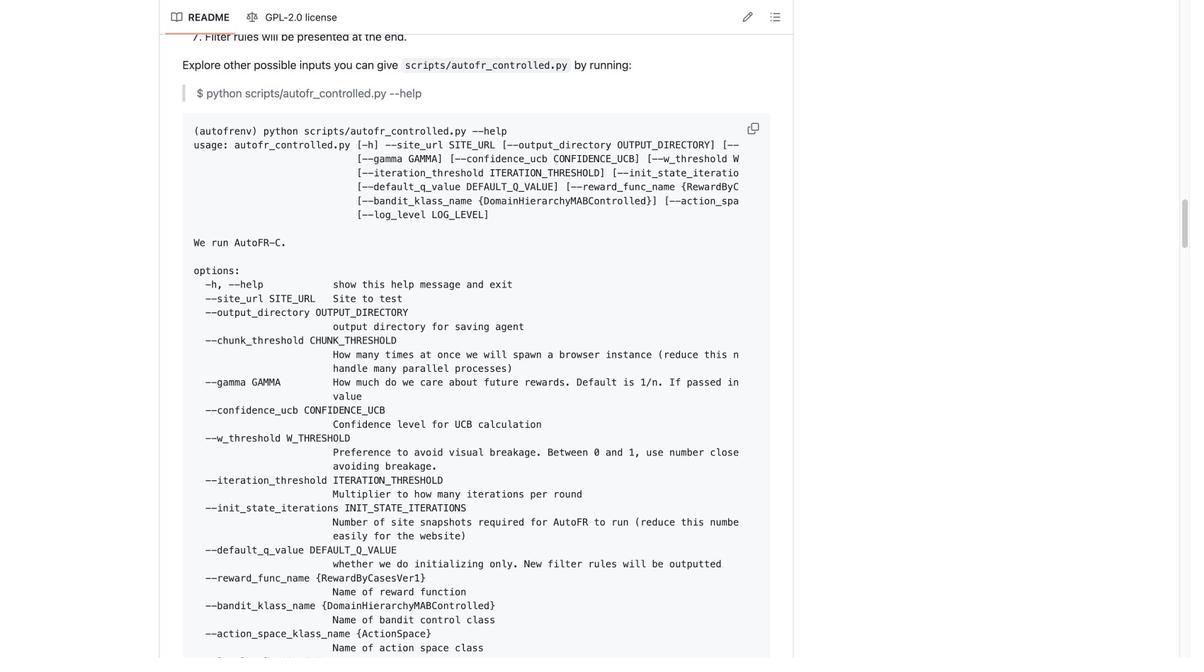 Task type: describe. For each thing, give the bounding box(es) containing it.
edit file image
[[742, 11, 753, 23]]

outline image
[[770, 11, 781, 23]]



Task type: vqa. For each thing, say whether or not it's contained in the screenshot.
list
yes



Task type: locate. For each thing, give the bounding box(es) containing it.
list
[[165, 6, 344, 29]]

copy image
[[748, 123, 759, 134]]

book image
[[171, 12, 182, 23]]

law image
[[247, 12, 258, 23]]



